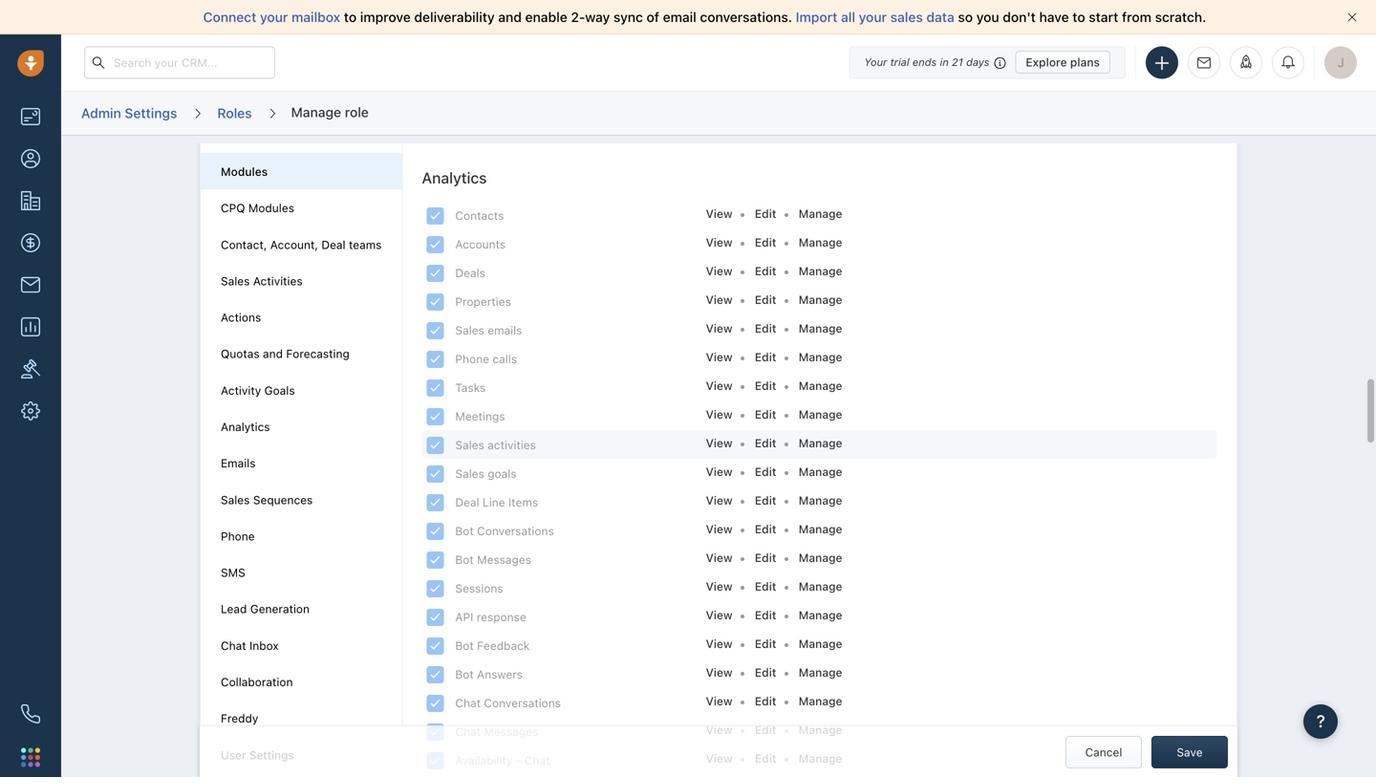 Task type: describe. For each thing, give the bounding box(es) containing it.
view for deals
[[706, 265, 733, 278]]

2-
[[571, 9, 585, 25]]

collaboration
[[221, 676, 293, 689]]

explore plans
[[1026, 55, 1101, 69]]

view for bot conversations
[[706, 523, 733, 536]]

generation
[[250, 603, 310, 616]]

sales
[[891, 9, 924, 25]]

cpq modules
[[221, 201, 294, 215]]

view for contacts
[[706, 207, 733, 221]]

save
[[1178, 746, 1204, 759]]

19 manage from the top
[[799, 724, 843, 737]]

chat for chat messages
[[456, 725, 481, 739]]

role
[[345, 104, 369, 120]]

manage for phone calls
[[799, 351, 843, 364]]

sales for sales activities
[[221, 274, 250, 288]]

start
[[1090, 9, 1119, 25]]

connect
[[203, 9, 257, 25]]

contact, account, deal teams
[[221, 238, 382, 251]]

all
[[842, 9, 856, 25]]

availability - chat
[[456, 754, 550, 767]]

phone element
[[11, 695, 50, 733]]

conversations for chat conversations
[[484, 697, 561, 710]]

cpq
[[221, 201, 245, 215]]

sales for sales goals
[[456, 467, 485, 481]]

view for api response
[[706, 609, 733, 622]]

actions link
[[221, 311, 261, 324]]

properties
[[456, 295, 511, 308]]

chat right -
[[525, 754, 550, 767]]

manage for bot messages
[[799, 551, 843, 565]]

20 edit from the top
[[755, 752, 777, 766]]

data
[[927, 9, 955, 25]]

freddy link
[[221, 712, 259, 725]]

edit for deal line items
[[755, 494, 777, 507]]

bot feedback
[[456, 639, 530, 653]]

api response
[[456, 611, 527, 624]]

edit for bot feedback
[[755, 637, 777, 651]]

phone calls
[[456, 352, 517, 366]]

view for tasks
[[706, 379, 733, 393]]

cpq modules link
[[221, 201, 294, 215]]

properties image
[[21, 360, 40, 379]]

sales sequences link
[[221, 493, 313, 507]]

21
[[952, 56, 964, 68]]

contacts
[[456, 209, 504, 222]]

edit for meetings
[[755, 408, 777, 421]]

edit for tasks
[[755, 379, 777, 393]]

manage for properties
[[799, 293, 843, 307]]

bot for bot messages
[[456, 553, 474, 567]]

phone image
[[21, 705, 40, 724]]

so
[[959, 9, 974, 25]]

lead
[[221, 603, 247, 616]]

20 view from the top
[[706, 752, 733, 766]]

quotas and forecasting link
[[221, 347, 350, 361]]

view for bot answers
[[706, 666, 733, 680]]

edit for sessions
[[755, 580, 777, 593]]

Search your CRM... text field
[[84, 46, 275, 79]]

collaboration link
[[221, 676, 293, 689]]

0 horizontal spatial and
[[263, 347, 283, 361]]

tasks
[[456, 381, 486, 395]]

sms link
[[221, 566, 246, 580]]

manage for contacts
[[799, 207, 843, 221]]

cancel button
[[1066, 736, 1143, 769]]

days
[[967, 56, 990, 68]]

manage for sessions
[[799, 580, 843, 593]]

sync
[[614, 9, 643, 25]]

your trial ends in 21 days
[[865, 56, 990, 68]]

roles
[[217, 105, 252, 121]]

quotas
[[221, 347, 260, 361]]

analytics link
[[221, 420, 270, 434]]

chat messages
[[456, 725, 539, 739]]

of
[[647, 9, 660, 25]]

admin settings link
[[80, 98, 178, 128]]

sessions
[[456, 582, 504, 595]]

view for properties
[[706, 293, 733, 307]]

emails link
[[221, 457, 256, 470]]

manage for accounts
[[799, 236, 843, 249]]

edit for bot answers
[[755, 666, 777, 680]]

manage for deal line items
[[799, 494, 843, 507]]

0 horizontal spatial analytics
[[221, 420, 270, 434]]

user settings link
[[221, 748, 294, 762]]

chat for chat conversations
[[456, 697, 481, 710]]

edit for deals
[[755, 265, 777, 278]]

actions
[[221, 311, 261, 324]]

0 vertical spatial deal
[[322, 238, 346, 251]]

edit for sales emails
[[755, 322, 777, 335]]

what's new image
[[1240, 55, 1254, 68]]

accounts
[[456, 238, 506, 251]]

activity goals
[[221, 384, 295, 397]]

items
[[509, 496, 538, 509]]

bot for bot conversations
[[456, 525, 474, 538]]

mailbox
[[292, 9, 341, 25]]

edit for properties
[[755, 293, 777, 307]]

plans
[[1071, 55, 1101, 69]]

cancel
[[1086, 746, 1123, 759]]

emails
[[488, 324, 523, 337]]

forecasting
[[286, 347, 350, 361]]

20 manage from the top
[[799, 752, 843, 766]]

manage for meetings
[[799, 408, 843, 421]]

sales for sales emails
[[456, 324, 485, 337]]

freddy
[[221, 712, 259, 725]]

deliverability
[[414, 9, 495, 25]]

manage for tasks
[[799, 379, 843, 393]]

sales activities link
[[221, 274, 303, 288]]

activity goals link
[[221, 384, 295, 397]]

inbox
[[250, 639, 279, 652]]

lead generation
[[221, 603, 310, 616]]

goals
[[265, 384, 295, 397]]

calls
[[493, 352, 517, 366]]



Task type: vqa. For each thing, say whether or not it's contained in the screenshot.
add corresponding to Product code
no



Task type: locate. For each thing, give the bounding box(es) containing it.
1 horizontal spatial deal
[[456, 496, 480, 509]]

6 manage from the top
[[799, 351, 843, 364]]

sales goals
[[456, 467, 517, 481]]

bot down api
[[456, 639, 474, 653]]

3 view from the top
[[706, 265, 733, 278]]

14 edit from the top
[[755, 580, 777, 593]]

analytics up contacts
[[422, 169, 487, 187]]

settings for user settings
[[250, 748, 294, 762]]

sales for sales activities
[[456, 439, 485, 452]]

manage for deals
[[799, 265, 843, 278]]

messages down bot conversations
[[477, 553, 532, 567]]

emails
[[221, 457, 256, 470]]

analytics
[[422, 169, 487, 187], [221, 420, 270, 434]]

and right quotas
[[263, 347, 283, 361]]

chat inbox
[[221, 639, 279, 652]]

account,
[[270, 238, 318, 251]]

goals
[[488, 467, 517, 481]]

8 manage from the top
[[799, 408, 843, 421]]

13 view from the top
[[706, 551, 733, 565]]

11 view from the top
[[706, 494, 733, 507]]

view for sales activities
[[706, 437, 733, 450]]

manage role
[[291, 104, 369, 120]]

explore
[[1026, 55, 1068, 69]]

1 horizontal spatial settings
[[250, 748, 294, 762]]

messages for bot messages
[[477, 553, 532, 567]]

1 horizontal spatial your
[[859, 9, 887, 25]]

api
[[456, 611, 474, 624]]

send email image
[[1198, 57, 1212, 69]]

conversations
[[477, 525, 554, 538], [484, 697, 561, 710]]

connect your mailbox to improve deliverability and enable 2-way sync of email conversations. import all your sales data so you don't have to start from scratch.
[[203, 9, 1207, 25]]

17 manage from the top
[[799, 666, 843, 680]]

manage
[[799, 207, 843, 221], [799, 236, 843, 249], [799, 265, 843, 278], [799, 293, 843, 307], [799, 322, 843, 335], [799, 351, 843, 364], [799, 379, 843, 393], [799, 408, 843, 421], [799, 437, 843, 450], [799, 465, 843, 479], [799, 494, 843, 507], [799, 523, 843, 536], [799, 551, 843, 565], [799, 580, 843, 593], [799, 609, 843, 622], [799, 637, 843, 651], [799, 666, 843, 680], [799, 695, 843, 708], [799, 724, 843, 737], [799, 752, 843, 766]]

1 vertical spatial conversations
[[484, 697, 561, 710]]

manage for sales emails
[[799, 322, 843, 335]]

15 manage from the top
[[799, 609, 843, 622]]

view for deal line items
[[706, 494, 733, 507]]

0 vertical spatial modules
[[221, 165, 268, 178]]

ends
[[913, 56, 937, 68]]

10 view from the top
[[706, 465, 733, 479]]

4 manage from the top
[[799, 293, 843, 307]]

edit for bot conversations
[[755, 523, 777, 536]]

phone for phone calls
[[456, 352, 490, 366]]

edit for bot messages
[[755, 551, 777, 565]]

enable
[[526, 9, 568, 25]]

chat for chat inbox
[[221, 639, 246, 652]]

view for sessions
[[706, 580, 733, 593]]

bot for bot answers
[[456, 668, 474, 681]]

1 vertical spatial messages
[[484, 725, 539, 739]]

11 manage from the top
[[799, 494, 843, 507]]

18 edit from the top
[[755, 695, 777, 708]]

2 your from the left
[[859, 9, 887, 25]]

sales activities
[[221, 274, 303, 288]]

lead generation link
[[221, 603, 310, 616]]

1 horizontal spatial analytics
[[422, 169, 487, 187]]

13 manage from the top
[[799, 551, 843, 565]]

1 vertical spatial deal
[[456, 496, 480, 509]]

phone up sms link
[[221, 530, 255, 543]]

16 manage from the top
[[799, 637, 843, 651]]

chat conversations
[[456, 697, 561, 710]]

14 manage from the top
[[799, 580, 843, 593]]

19 edit from the top
[[755, 724, 777, 737]]

manage
[[291, 104, 341, 120]]

bot
[[456, 525, 474, 538], [456, 553, 474, 567], [456, 639, 474, 653], [456, 668, 474, 681]]

deal left line
[[456, 496, 480, 509]]

view for bot messages
[[706, 551, 733, 565]]

activities
[[253, 274, 303, 288]]

8 view from the top
[[706, 408, 733, 421]]

explore plans link
[[1016, 51, 1111, 74]]

0 vertical spatial settings
[[125, 105, 177, 121]]

settings right admin
[[125, 105, 177, 121]]

1 vertical spatial phone
[[221, 530, 255, 543]]

edit for chat conversations
[[755, 695, 777, 708]]

view for meetings
[[706, 408, 733, 421]]

messages
[[477, 553, 532, 567], [484, 725, 539, 739]]

0 vertical spatial conversations
[[477, 525, 554, 538]]

12 edit from the top
[[755, 523, 777, 536]]

5 manage from the top
[[799, 322, 843, 335]]

have
[[1040, 9, 1070, 25]]

import
[[796, 9, 838, 25]]

view for accounts
[[706, 236, 733, 249]]

way
[[585, 9, 610, 25]]

2 bot from the top
[[456, 553, 474, 567]]

sales
[[221, 274, 250, 288], [456, 324, 485, 337], [456, 439, 485, 452], [456, 467, 485, 481], [221, 493, 250, 507]]

to left start
[[1073, 9, 1086, 25]]

meetings
[[456, 410, 505, 423]]

messages for chat messages
[[484, 725, 539, 739]]

0 vertical spatial phone
[[456, 352, 490, 366]]

scratch.
[[1156, 9, 1207, 25]]

15 edit from the top
[[755, 609, 777, 622]]

settings inside "link"
[[125, 105, 177, 121]]

user settings
[[221, 748, 294, 762]]

in
[[940, 56, 949, 68]]

3 manage from the top
[[799, 265, 843, 278]]

deal left teams at the top left
[[322, 238, 346, 251]]

edit for api response
[[755, 609, 777, 622]]

sms
[[221, 566, 246, 580]]

2 view from the top
[[706, 236, 733, 249]]

9 edit from the top
[[755, 437, 777, 450]]

sales down 'meetings'
[[456, 439, 485, 452]]

4 bot from the top
[[456, 668, 474, 681]]

response
[[477, 611, 527, 624]]

your left mailbox
[[260, 9, 288, 25]]

1 manage from the top
[[799, 207, 843, 221]]

user
[[221, 748, 246, 762]]

10 edit from the top
[[755, 465, 777, 479]]

19 view from the top
[[706, 724, 733, 737]]

and
[[499, 9, 522, 25], [263, 347, 283, 361]]

analytics down activity
[[221, 420, 270, 434]]

3 edit from the top
[[755, 265, 777, 278]]

conversations.
[[700, 9, 793, 25]]

2 edit from the top
[[755, 236, 777, 249]]

0 horizontal spatial to
[[344, 9, 357, 25]]

1 vertical spatial analytics
[[221, 420, 270, 434]]

modules
[[221, 165, 268, 178], [248, 201, 294, 215]]

edit for sales activities
[[755, 437, 777, 450]]

bot answers
[[456, 668, 523, 681]]

16 edit from the top
[[755, 637, 777, 651]]

18 manage from the top
[[799, 695, 843, 708]]

1 to from the left
[[344, 9, 357, 25]]

0 horizontal spatial phone
[[221, 530, 255, 543]]

11 edit from the top
[[755, 494, 777, 507]]

6 edit from the top
[[755, 351, 777, 364]]

you
[[977, 9, 1000, 25]]

7 manage from the top
[[799, 379, 843, 393]]

sales down properties
[[456, 324, 485, 337]]

bot for bot feedback
[[456, 639, 474, 653]]

bot up sessions
[[456, 553, 474, 567]]

bot left answers
[[456, 668, 474, 681]]

16 view from the top
[[706, 637, 733, 651]]

sales for sales sequences
[[221, 493, 250, 507]]

7 edit from the top
[[755, 379, 777, 393]]

1 vertical spatial modules
[[248, 201, 294, 215]]

view for sales goals
[[706, 465, 733, 479]]

14 view from the top
[[706, 580, 733, 593]]

10 manage from the top
[[799, 465, 843, 479]]

sales activities
[[456, 439, 536, 452]]

save button
[[1152, 736, 1229, 769]]

messages down chat conversations
[[484, 725, 539, 739]]

improve
[[360, 9, 411, 25]]

7 view from the top
[[706, 379, 733, 393]]

contact, account, deal teams link
[[221, 238, 382, 251]]

edit
[[755, 207, 777, 221], [755, 236, 777, 249], [755, 265, 777, 278], [755, 293, 777, 307], [755, 322, 777, 335], [755, 351, 777, 364], [755, 379, 777, 393], [755, 408, 777, 421], [755, 437, 777, 450], [755, 465, 777, 479], [755, 494, 777, 507], [755, 523, 777, 536], [755, 551, 777, 565], [755, 580, 777, 593], [755, 609, 777, 622], [755, 637, 777, 651], [755, 666, 777, 680], [755, 695, 777, 708], [755, 724, 777, 737], [755, 752, 777, 766]]

1 your from the left
[[260, 9, 288, 25]]

0 horizontal spatial settings
[[125, 105, 177, 121]]

6 view from the top
[[706, 351, 733, 364]]

modules link
[[221, 165, 268, 178]]

modules right cpq on the left of the page
[[248, 201, 294, 215]]

chat inbox link
[[221, 639, 279, 652]]

edit for sales goals
[[755, 465, 777, 479]]

manage for bot answers
[[799, 666, 843, 680]]

0 vertical spatial and
[[499, 9, 522, 25]]

import all your sales data link
[[796, 9, 959, 25]]

deal line items
[[456, 496, 538, 509]]

admin settings
[[81, 105, 177, 121]]

don't
[[1003, 9, 1036, 25]]

sales sequences
[[221, 493, 313, 507]]

teams
[[349, 238, 382, 251]]

9 manage from the top
[[799, 437, 843, 450]]

to right mailbox
[[344, 9, 357, 25]]

manage for bot conversations
[[799, 523, 843, 536]]

deal
[[322, 238, 346, 251], [456, 496, 480, 509]]

and left enable
[[499, 9, 522, 25]]

edit for phone calls
[[755, 351, 777, 364]]

conversations for bot conversations
[[477, 525, 554, 538]]

manage for api response
[[799, 609, 843, 622]]

conversations down answers
[[484, 697, 561, 710]]

chat down the bot answers
[[456, 697, 481, 710]]

12 view from the top
[[706, 523, 733, 536]]

15 view from the top
[[706, 609, 733, 622]]

from
[[1123, 9, 1152, 25]]

chat up availability
[[456, 725, 481, 739]]

sales up actions link
[[221, 274, 250, 288]]

modules up cpq on the left of the page
[[221, 165, 268, 178]]

phone for phone
[[221, 530, 255, 543]]

5 view from the top
[[706, 322, 733, 335]]

0 horizontal spatial your
[[260, 9, 288, 25]]

4 view from the top
[[706, 293, 733, 307]]

3 bot from the top
[[456, 639, 474, 653]]

line
[[483, 496, 506, 509]]

manage for chat conversations
[[799, 695, 843, 708]]

4 edit from the top
[[755, 293, 777, 307]]

your
[[260, 9, 288, 25], [859, 9, 887, 25]]

manage for sales activities
[[799, 437, 843, 450]]

phone up 'tasks'
[[456, 352, 490, 366]]

settings right the user
[[250, 748, 294, 762]]

1 horizontal spatial phone
[[456, 352, 490, 366]]

17 edit from the top
[[755, 666, 777, 680]]

1 vertical spatial and
[[263, 347, 283, 361]]

sales left goals
[[456, 467, 485, 481]]

13 edit from the top
[[755, 551, 777, 565]]

deals
[[456, 266, 486, 280]]

0 vertical spatial messages
[[477, 553, 532, 567]]

roles link
[[217, 98, 253, 128]]

connect your mailbox link
[[203, 9, 344, 25]]

edit for contacts
[[755, 207, 777, 221]]

1 horizontal spatial to
[[1073, 9, 1086, 25]]

1 view from the top
[[706, 207, 733, 221]]

your right all
[[859, 9, 887, 25]]

17 view from the top
[[706, 666, 733, 680]]

-
[[516, 754, 522, 767]]

0 horizontal spatial deal
[[322, 238, 346, 251]]

feedback
[[477, 639, 530, 653]]

5 edit from the top
[[755, 322, 777, 335]]

freshworks switcher image
[[21, 748, 40, 767]]

2 to from the left
[[1073, 9, 1086, 25]]

bot messages
[[456, 553, 532, 567]]

manage for sales goals
[[799, 465, 843, 479]]

answers
[[477, 668, 523, 681]]

18 view from the top
[[706, 695, 733, 708]]

8 edit from the top
[[755, 408, 777, 421]]

1 bot from the top
[[456, 525, 474, 538]]

sales emails
[[456, 324, 523, 337]]

1 horizontal spatial and
[[499, 9, 522, 25]]

1 vertical spatial settings
[[250, 748, 294, 762]]

view
[[706, 207, 733, 221], [706, 236, 733, 249], [706, 265, 733, 278], [706, 293, 733, 307], [706, 322, 733, 335], [706, 351, 733, 364], [706, 379, 733, 393], [706, 408, 733, 421], [706, 437, 733, 450], [706, 465, 733, 479], [706, 494, 733, 507], [706, 523, 733, 536], [706, 551, 733, 565], [706, 580, 733, 593], [706, 609, 733, 622], [706, 637, 733, 651], [706, 666, 733, 680], [706, 695, 733, 708], [706, 724, 733, 737], [706, 752, 733, 766]]

1 edit from the top
[[755, 207, 777, 221]]

conversations down items
[[477, 525, 554, 538]]

edit for accounts
[[755, 236, 777, 249]]

bot up bot messages
[[456, 525, 474, 538]]

view for phone calls
[[706, 351, 733, 364]]

view for sales emails
[[706, 322, 733, 335]]

activity
[[221, 384, 261, 397]]

2 manage from the top
[[799, 236, 843, 249]]

manage for bot feedback
[[799, 637, 843, 651]]

0 vertical spatial analytics
[[422, 169, 487, 187]]

close image
[[1348, 12, 1358, 22]]

9 view from the top
[[706, 437, 733, 450]]

view for chat conversations
[[706, 695, 733, 708]]

phone
[[456, 352, 490, 366], [221, 530, 255, 543]]

your
[[865, 56, 888, 68]]

sales up phone link
[[221, 493, 250, 507]]

12 manage from the top
[[799, 523, 843, 536]]

activities
[[488, 439, 536, 452]]

settings for admin settings
[[125, 105, 177, 121]]

view for bot feedback
[[706, 637, 733, 651]]

chat left inbox
[[221, 639, 246, 652]]



